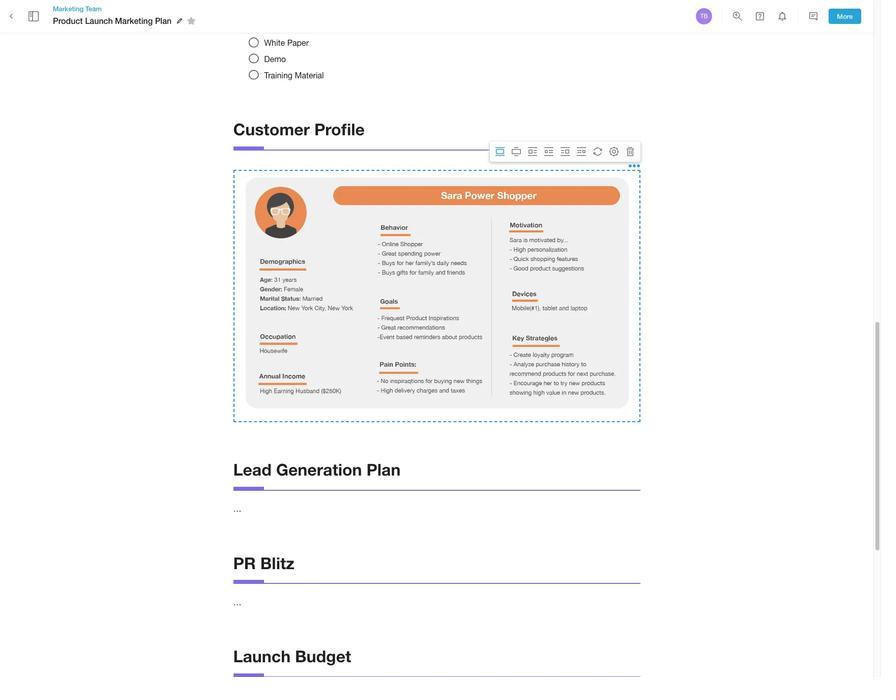 Task type: describe. For each thing, give the bounding box(es) containing it.
pr blitz
[[233, 554, 295, 573]]

lead generation plan
[[233, 460, 401, 479]]

customer
[[233, 120, 310, 139]]

marketing team
[[53, 5, 102, 13]]

tb button
[[695, 7, 714, 26]]

budget
[[295, 647, 351, 666]]

profile
[[314, 120, 365, 139]]

launch budget
[[233, 647, 351, 666]]

tb
[[701, 13, 708, 20]]

lead
[[233, 460, 272, 479]]

product
[[53, 16, 83, 25]]

paper
[[287, 38, 309, 47]]

1 … from the top
[[233, 504, 241, 514]]

team
[[85, 5, 102, 13]]

0 vertical spatial marketing
[[53, 5, 84, 13]]

demo
[[264, 54, 286, 63]]

material
[[295, 71, 324, 80]]



Task type: locate. For each thing, give the bounding box(es) containing it.
0 vertical spatial plan
[[155, 16, 172, 25]]

1 vertical spatial plan
[[367, 460, 401, 479]]

marketing up product
[[53, 5, 84, 13]]

1 vertical spatial …
[[233, 598, 241, 607]]

more button
[[829, 8, 862, 24]]

launch
[[85, 16, 113, 25], [233, 647, 291, 666]]

… down the lead
[[233, 504, 241, 514]]

pr
[[233, 554, 256, 573]]

white paper
[[264, 38, 309, 47]]

generation
[[276, 460, 362, 479]]

0 horizontal spatial launch
[[85, 16, 113, 25]]

white
[[264, 38, 285, 47]]

1 vertical spatial launch
[[233, 647, 291, 666]]

training material
[[264, 71, 324, 80]]

marketing
[[53, 5, 84, 13], [115, 16, 153, 25]]

2 … from the top
[[233, 598, 241, 607]]

0 vertical spatial launch
[[85, 16, 113, 25]]

0 horizontal spatial plan
[[155, 16, 172, 25]]

…
[[233, 504, 241, 514], [233, 598, 241, 607]]

… down pr
[[233, 598, 241, 607]]

blitz
[[260, 554, 295, 573]]

marketing team link
[[53, 4, 199, 13]]

marketing down marketing team link
[[115, 16, 153, 25]]

1 horizontal spatial plan
[[367, 460, 401, 479]]

1 horizontal spatial marketing
[[115, 16, 153, 25]]

plan
[[155, 16, 172, 25], [367, 460, 401, 479]]

1 vertical spatial marketing
[[115, 16, 153, 25]]

more
[[837, 12, 853, 20]]

customer profile
[[233, 120, 365, 139]]

favorite image
[[185, 15, 198, 27]]

product launch marketing plan
[[53, 16, 172, 25]]

1 horizontal spatial launch
[[233, 647, 291, 666]]

0 horizontal spatial marketing
[[53, 5, 84, 13]]

training
[[264, 71, 293, 80]]

0 vertical spatial …
[[233, 504, 241, 514]]



Task type: vqa. For each thing, say whether or not it's contained in the screenshot.
second … from the bottom
yes



